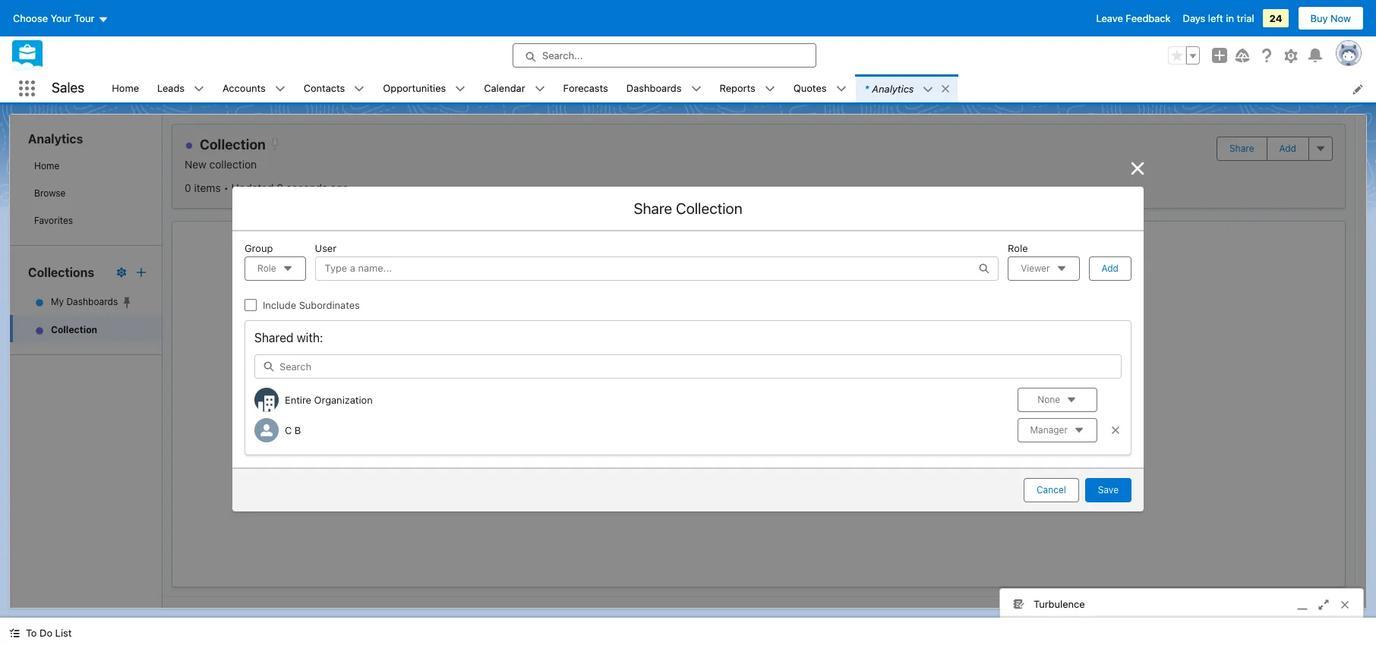 Task type: vqa. For each thing, say whether or not it's contained in the screenshot.
Leads list item
yes



Task type: describe. For each thing, give the bounding box(es) containing it.
leave feedback
[[1097, 12, 1171, 24]]

leads link
[[148, 74, 194, 103]]

choose your tour button
[[12, 6, 109, 30]]

days left in trial
[[1184, 12, 1255, 24]]

days
[[1184, 12, 1206, 24]]

forecasts link
[[554, 74, 618, 103]]

search... button
[[513, 43, 817, 68]]

choose
[[13, 12, 48, 24]]

list
[[55, 628, 72, 640]]

in
[[1227, 12, 1235, 24]]

accounts link
[[214, 74, 275, 103]]

analytics
[[873, 82, 915, 95]]

buy
[[1311, 12, 1329, 24]]

text default image for contacts
[[354, 84, 365, 94]]

text default image for accounts
[[275, 84, 285, 94]]

text default image for calendar
[[535, 84, 545, 94]]

tour
[[74, 12, 95, 24]]

leads
[[157, 82, 185, 94]]

list item containing *
[[856, 74, 959, 103]]

calendar link
[[475, 74, 535, 103]]

to do list
[[26, 628, 72, 640]]

opportunities
[[383, 82, 446, 94]]

text default image for reports
[[765, 84, 776, 94]]

dashboards link
[[618, 74, 691, 103]]

quotes
[[794, 82, 827, 94]]

calendar list item
[[475, 74, 554, 103]]

calendar
[[484, 82, 526, 94]]

sales
[[52, 80, 85, 96]]

buy now
[[1311, 12, 1352, 24]]

reports
[[720, 82, 756, 94]]

to
[[26, 628, 37, 640]]

contacts
[[304, 82, 345, 94]]

feedback
[[1126, 12, 1171, 24]]

home
[[112, 82, 139, 94]]

home link
[[103, 74, 148, 103]]

reports link
[[711, 74, 765, 103]]

* analytics
[[865, 82, 915, 95]]

opportunities link
[[374, 74, 455, 103]]



Task type: locate. For each thing, give the bounding box(es) containing it.
leads list item
[[148, 74, 214, 103]]

text default image left reports link
[[691, 84, 702, 94]]

leave feedback link
[[1097, 12, 1171, 24]]

*
[[865, 82, 870, 95]]

forecasts
[[564, 82, 609, 94]]

list containing home
[[103, 74, 1377, 103]]

2 text default image from the left
[[354, 84, 365, 94]]

text default image inside calendar list item
[[535, 84, 545, 94]]

text default image inside leads list item
[[194, 84, 204, 94]]

text default image inside reports list item
[[765, 84, 776, 94]]

buy now button
[[1298, 6, 1365, 30]]

accounts
[[223, 82, 266, 94]]

opportunities list item
[[374, 74, 475, 103]]

text default image
[[275, 84, 285, 94], [354, 84, 365, 94], [691, 84, 702, 94], [836, 84, 847, 94]]

group
[[1169, 46, 1201, 65]]

text default image
[[941, 83, 952, 94], [194, 84, 204, 94], [455, 84, 466, 94], [535, 84, 545, 94], [765, 84, 776, 94], [924, 84, 934, 95], [9, 629, 20, 639]]

text default image for opportunities
[[455, 84, 466, 94]]

leave
[[1097, 12, 1124, 24]]

quotes link
[[785, 74, 836, 103]]

list item
[[856, 74, 959, 103]]

text default image for leads
[[194, 84, 204, 94]]

4 text default image from the left
[[836, 84, 847, 94]]

text default image right "contacts"
[[354, 84, 365, 94]]

turbulence
[[1034, 598, 1086, 611]]

24
[[1270, 12, 1283, 24]]

text default image inside opportunities list item
[[455, 84, 466, 94]]

text default image right accounts
[[275, 84, 285, 94]]

trial
[[1238, 12, 1255, 24]]

text default image for dashboards
[[691, 84, 702, 94]]

dashboards list item
[[618, 74, 711, 103]]

text default image inside accounts list item
[[275, 84, 285, 94]]

text default image inside the to do list button
[[9, 629, 20, 639]]

3 text default image from the left
[[691, 84, 702, 94]]

1 text default image from the left
[[275, 84, 285, 94]]

accounts list item
[[214, 74, 295, 103]]

text default image inside dashboards list item
[[691, 84, 702, 94]]

text default image inside contacts list item
[[354, 84, 365, 94]]

now
[[1331, 12, 1352, 24]]

text default image left * at the right of page
[[836, 84, 847, 94]]

text default image inside quotes list item
[[836, 84, 847, 94]]

contacts list item
[[295, 74, 374, 103]]

search...
[[543, 49, 583, 62]]

your
[[51, 12, 71, 24]]

quotes list item
[[785, 74, 856, 103]]

left
[[1209, 12, 1224, 24]]

choose your tour
[[13, 12, 95, 24]]

reports list item
[[711, 74, 785, 103]]

text default image for quotes
[[836, 84, 847, 94]]

to do list button
[[0, 619, 81, 649]]

list
[[103, 74, 1377, 103]]

contacts link
[[295, 74, 354, 103]]

do
[[40, 628, 52, 640]]

dashboards
[[627, 82, 682, 94]]

text default image for *
[[924, 84, 934, 95]]



